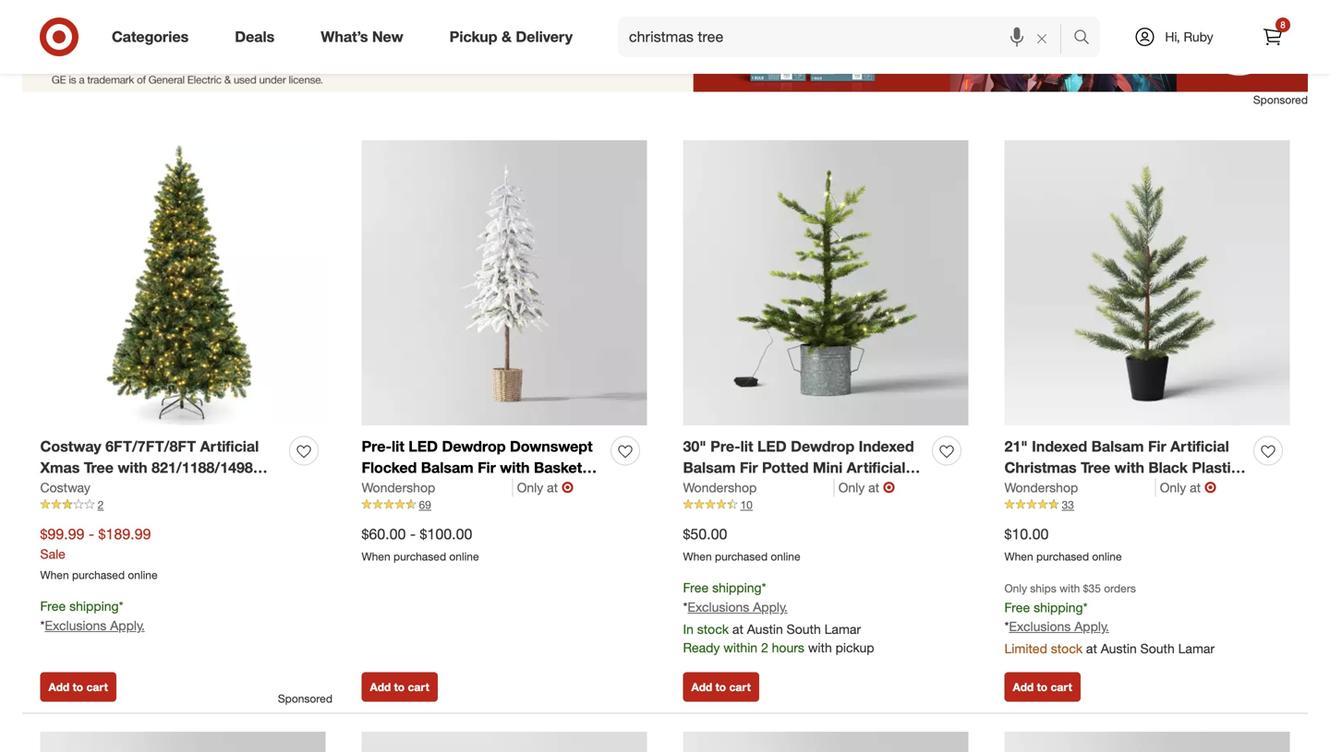Task type: locate. For each thing, give the bounding box(es) containing it.
artificial right 'mini'
[[847, 459, 906, 477]]

tree down potted
[[759, 480, 789, 498]]

lit up flocked
[[392, 438, 405, 456]]

white inside pre-lit led dewdrop downswept flocked balsam fir with basket artificial christmas tree warm white lights - wondershop™
[[362, 501, 402, 519]]

free up in at the right of page
[[683, 580, 709, 596]]

0 horizontal spatial warm
[[40, 501, 81, 519]]

exclusions down sale in the bottom left of the page
[[45, 618, 107, 634]]

lit
[[392, 438, 405, 456], [741, 438, 753, 456]]

warm down basket
[[535, 480, 575, 498]]

austin
[[747, 622, 783, 638], [1101, 641, 1137, 657]]

1 add to cart button from the left
[[40, 673, 116, 703]]

south inside 'only ships with $35 orders free shipping * * exclusions apply. limited stock at  austin south lamar'
[[1141, 641, 1175, 657]]

- right $99.99
[[89, 526, 94, 544]]

1 horizontal spatial lit
[[741, 438, 753, 456]]

at up within on the right bottom of the page
[[733, 622, 744, 638]]

balsam up 69
[[421, 459, 474, 477]]

0 horizontal spatial 2
[[97, 498, 104, 512]]

shipping down ships
[[1034, 600, 1083, 616]]

1 to from the left
[[73, 681, 83, 695]]

0 horizontal spatial exclusions
[[45, 618, 107, 634]]

2 horizontal spatial shipping
[[1034, 600, 1083, 616]]

0 horizontal spatial austin
[[747, 622, 783, 638]]

only down 'mini'
[[839, 480, 865, 496]]

new
[[372, 28, 403, 46]]

1 only at ¬ from the left
[[517, 479, 574, 497]]

fir left potted
[[740, 459, 758, 477]]

3 wondershop from the left
[[1005, 480, 1078, 496]]

- right pot
[[1032, 480, 1038, 498]]

shipping inside 'only ships with $35 orders free shipping * * exclusions apply. limited stock at  austin south lamar'
[[1034, 600, 1083, 616]]

indexed
[[859, 438, 914, 456], [1032, 438, 1088, 456]]

1 horizontal spatial sponsored
[[1253, 93, 1308, 107]]

2 horizontal spatial free
[[1005, 600, 1030, 616]]

0 horizontal spatial lit
[[392, 438, 405, 456]]

artificial inside 21" indexed balsam fir artificial christmas tree with black plastic pot - wondershop™
[[1171, 438, 1229, 456]]

0 horizontal spatial white
[[85, 501, 125, 519]]

wondershop link up 33
[[1005, 479, 1156, 497]]

balsam inside pre-lit led dewdrop downswept flocked balsam fir with basket artificial christmas tree warm white lights - wondershop™
[[421, 459, 474, 477]]

0 horizontal spatial apply.
[[110, 618, 145, 634]]

lit right 30"
[[741, 438, 753, 456]]

33
[[1062, 498, 1074, 512]]

2 horizontal spatial balsam
[[1092, 438, 1144, 456]]

free inside free shipping * * exclusions apply.
[[40, 599, 66, 615]]

apply.
[[753, 600, 788, 616], [110, 618, 145, 634], [1075, 619, 1109, 635]]

1 horizontal spatial dewdrop
[[791, 438, 855, 456]]

$35
[[1083, 582, 1101, 596]]

1 horizontal spatial stock
[[1051, 641, 1083, 657]]

dewdrop inside 30" pre-lit led dewdrop indexed balsam fir potted mini artificial christmas tree warm white lights - wondershop™
[[791, 438, 855, 456]]

fir for pre-lit led dewdrop downswept flocked balsam fir with basket artificial christmas tree warm white lights - wondershop™
[[478, 459, 496, 477]]

1 pre- from the left
[[362, 438, 392, 456]]

0 horizontal spatial ¬
[[562, 479, 574, 497]]

only at ¬ down 'mini'
[[839, 479, 895, 497]]

only
[[517, 480, 543, 496], [839, 480, 865, 496], [1160, 480, 1186, 496], [1005, 582, 1027, 596]]

2 horizontal spatial led
[[758, 438, 787, 456]]

only for mini
[[839, 480, 865, 496]]

2 horizontal spatial exclusions
[[1009, 619, 1071, 635]]

3 to from the left
[[716, 681, 726, 695]]

1 vertical spatial south
[[1141, 641, 1175, 657]]

2 lights from the left
[[406, 501, 449, 519]]

3 wondershop link from the left
[[1005, 479, 1156, 497]]

2 lit from the left
[[741, 438, 753, 456]]

1 horizontal spatial indexed
[[1032, 438, 1088, 456]]

- left 10
[[731, 501, 737, 519]]

wondershop link up 10
[[683, 479, 835, 497]]

0 horizontal spatial south
[[787, 622, 821, 638]]

1 horizontal spatial only at ¬
[[839, 479, 895, 497]]

pre-lit led dewdrop downswept flocked balsam fir with basket artificial christmas tree warm white lights - wondershop™ link
[[362, 437, 604, 519]]

1 horizontal spatial 2
[[761, 640, 768, 656]]

exclusions apply. link up within on the right bottom of the page
[[688, 600, 788, 616]]

wondershop™ for 30" pre-lit led dewdrop indexed balsam fir potted mini artificial christmas tree warm white lights - wondershop™
[[741, 501, 838, 519]]

¬ down 'plastic'
[[1205, 479, 1217, 497]]

austin inside "free shipping * * exclusions apply. in stock at  austin south lamar ready within 2 hours with pickup"
[[747, 622, 783, 638]]

30" pre-lit led dewdrop indexed balsam fir potted mini artificial christmas tree warm white lights - wondershop™
[[683, 438, 914, 519]]

artificial down flocked
[[362, 480, 420, 498]]

tree up branch
[[84, 459, 114, 477]]

at inside 'only ships with $35 orders free shipping * * exclusions apply. limited stock at  austin south lamar'
[[1086, 641, 1097, 657]]

add to cart for $60.00 - $100.00
[[370, 681, 429, 695]]

with inside costway 6ft/7ft/8ft artificial xmas tree with 821/1188/1498 pvc branch tips 560/700/880 warm white led lights
[[118, 459, 147, 477]]

2
[[97, 498, 104, 512], [761, 640, 768, 656]]

2 horizontal spatial white
[[838, 480, 878, 498]]

dewdrop up 69 link at bottom
[[442, 438, 506, 456]]

warm for mini
[[793, 480, 834, 498]]

to for $60.00 - $100.00
[[394, 681, 405, 695]]

fir up 69 link at bottom
[[478, 459, 496, 477]]

when inside "$50.00 when purchased online"
[[683, 550, 712, 564]]

wondershop for indexed
[[1005, 480, 1078, 496]]

wondershop link
[[362, 479, 513, 497], [683, 479, 835, 497], [1005, 479, 1156, 497]]

2 costway from the top
[[40, 480, 90, 496]]

1 horizontal spatial led
[[409, 438, 438, 456]]

christmas inside pre-lit led dewdrop downswept flocked balsam fir with basket artificial christmas tree warm white lights - wondershop™
[[425, 480, 497, 498]]

white
[[838, 480, 878, 498], [85, 501, 125, 519], [362, 501, 402, 519]]

add to cart for $10.00
[[1013, 681, 1072, 695]]

lights inside pre-lit led dewdrop downswept flocked balsam fir with basket artificial christmas tree warm white lights - wondershop™
[[406, 501, 449, 519]]

austin down orders at right bottom
[[1101, 641, 1137, 657]]

white down 'mini'
[[838, 480, 878, 498]]

wondershop up 33
[[1005, 480, 1078, 496]]

wondershop down flocked
[[362, 480, 435, 496]]

indexed inside 21" indexed balsam fir artificial christmas tree with black plastic pot - wondershop™
[[1032, 438, 1088, 456]]

1 horizontal spatial shipping
[[712, 580, 762, 596]]

shipping inside free shipping * * exclusions apply.
[[69, 599, 119, 615]]

1 horizontal spatial white
[[362, 501, 402, 519]]

stock inside "free shipping * * exclusions apply. in stock at  austin south lamar ready within 2 hours with pickup"
[[697, 622, 729, 638]]

add for $10.00
[[1013, 681, 1034, 695]]

wondershop™ inside 30" pre-lit led dewdrop indexed balsam fir potted mini artificial christmas tree warm white lights - wondershop™
[[741, 501, 838, 519]]

only ships with $35 orders free shipping * * exclusions apply. limited stock at  austin south lamar
[[1005, 582, 1215, 657]]

pre-lit led dewdrop downswept flocked balsam fir with basket artificial christmas tree warm white lights - wondershop™ image
[[362, 141, 647, 426], [362, 141, 647, 426]]

costway for costway 6ft/7ft/8ft artificial xmas tree with 821/1188/1498 pvc branch tips 560/700/880 warm white led lights
[[40, 438, 101, 456]]

wondershop link up 69
[[362, 479, 513, 497]]

costway 6ft/7ft/8ft artificial xmas tree with 821/1188/1498 pvc branch tips 560/700/880 warm white led lights image
[[40, 141, 326, 426], [40, 141, 326, 426]]

1 horizontal spatial exclusions
[[688, 600, 750, 616]]

led
[[409, 438, 438, 456], [758, 438, 787, 456], [129, 501, 159, 519]]

exclusions for free shipping * * exclusions apply. in stock at  austin south lamar ready within 2 hours with pickup
[[688, 600, 750, 616]]

orders
[[1104, 582, 1136, 596]]

0 horizontal spatial indexed
[[859, 438, 914, 456]]

led up potted
[[758, 438, 787, 456]]

6' pre-lit led downswept alpine balsam artificial christmas tree warm white dew drop lights - wondershop™ image
[[40, 733, 326, 753], [40, 733, 326, 753]]

purchased up free shipping * * exclusions apply.
[[72, 568, 125, 582]]

ships
[[1030, 582, 1057, 596]]

¬ up 10 link
[[883, 479, 895, 497]]

30" pre-lit led dewdrop indexed balsam fir potted mini artificial christmas tree warm white lights - wondershop™ link
[[683, 437, 925, 519]]

when down $50.00
[[683, 550, 712, 564]]

led down tips
[[129, 501, 159, 519]]

only inside 'only ships with $35 orders free shipping * * exclusions apply. limited stock at  austin south lamar'
[[1005, 582, 1027, 596]]

free down sale in the bottom left of the page
[[40, 599, 66, 615]]

* down sale in the bottom left of the page
[[40, 618, 45, 634]]

cart
[[86, 681, 108, 695], [408, 681, 429, 695], [729, 681, 751, 695], [1051, 681, 1072, 695]]

what's new link
[[305, 17, 426, 57]]

warm down 'mini'
[[793, 480, 834, 498]]

free up limited
[[1005, 600, 1030, 616]]

10 link
[[683, 497, 969, 514]]

online up orders at right bottom
[[1092, 550, 1122, 564]]

3 add from the left
[[692, 681, 713, 695]]

1 horizontal spatial lamar
[[1178, 641, 1215, 657]]

apply. down $99.99 - $189.99 sale when purchased online
[[110, 618, 145, 634]]

fir inside 21" indexed balsam fir artificial christmas tree with black plastic pot - wondershop™
[[1148, 438, 1167, 456]]

3 ¬ from the left
[[1205, 479, 1217, 497]]

2 horizontal spatial ¬
[[1205, 479, 1217, 497]]

4 add from the left
[[1013, 681, 1034, 695]]

apply. down $35
[[1075, 619, 1109, 635]]

add for $60.00 - $100.00
[[370, 681, 391, 695]]

shipping inside "free shipping * * exclusions apply. in stock at  austin south lamar ready within 2 hours with pickup"
[[712, 580, 762, 596]]

balsam
[[1092, 438, 1144, 456], [421, 459, 474, 477], [683, 459, 736, 477]]

0 horizontal spatial lights
[[163, 501, 206, 519]]

0 horizontal spatial stock
[[697, 622, 729, 638]]

artificial
[[200, 438, 259, 456], [1171, 438, 1229, 456], [847, 459, 906, 477], [362, 480, 420, 498]]

0 horizontal spatial dewdrop
[[442, 438, 506, 456]]

$60.00 - $100.00 when purchased online
[[362, 526, 479, 564]]

artificial up 'plastic'
[[1171, 438, 1229, 456]]

1 horizontal spatial south
[[1141, 641, 1175, 657]]

purchased
[[394, 550, 446, 564], [715, 550, 768, 564], [1037, 550, 1089, 564], [72, 568, 125, 582]]

indexed right 21" at the right bottom of page
[[1032, 438, 1088, 456]]

warm inside pre-lit led dewdrop downswept flocked balsam fir with basket artificial christmas tree warm white lights - wondershop™
[[535, 480, 575, 498]]

balsam up 33 link
[[1092, 438, 1144, 456]]

fir up black
[[1148, 438, 1167, 456]]

1 lit from the left
[[392, 438, 405, 456]]

2 horizontal spatial wondershop
[[1005, 480, 1078, 496]]

1 vertical spatial sponsored
[[278, 693, 333, 706]]

add for $50.00
[[692, 681, 713, 695]]

1 horizontal spatial pre-
[[711, 438, 741, 456]]

pickup
[[836, 640, 874, 656]]

tree inside pre-lit led dewdrop downswept flocked balsam fir with basket artificial christmas tree warm white lights - wondershop™
[[501, 480, 531, 498]]

-
[[1032, 480, 1038, 498], [454, 501, 460, 519], [731, 501, 737, 519], [89, 526, 94, 544], [410, 526, 416, 544]]

3.5' decorated spruce tip in bronze plastic pot mini artificial christmas tree - wondershop™ image
[[362, 733, 647, 753], [362, 733, 647, 753]]

0 vertical spatial costway
[[40, 438, 101, 456]]

1 horizontal spatial balsam
[[683, 459, 736, 477]]

1 horizontal spatial lights
[[406, 501, 449, 519]]

wondershop™ inside pre-lit led dewdrop downswept flocked balsam fir with basket artificial christmas tree warm white lights - wondershop™
[[464, 501, 560, 519]]

2 to from the left
[[394, 681, 405, 695]]

tree inside 30" pre-lit led dewdrop indexed balsam fir potted mini artificial christmas tree warm white lights - wondershop™
[[759, 480, 789, 498]]

0 horizontal spatial wondershop link
[[362, 479, 513, 497]]

with up 69 link at bottom
[[500, 459, 530, 477]]

only at ¬ down basket
[[517, 479, 574, 497]]

2 wondershop link from the left
[[683, 479, 835, 497]]

4' pre-lit flocked balsam fir potted mini artificial christmas tree with red berries clear lights - wondershop™ image
[[683, 733, 969, 753], [683, 733, 969, 753]]

apply. inside "free shipping * * exclusions apply. in stock at  austin south lamar ready within 2 hours with pickup"
[[753, 600, 788, 616]]

costway up the xmas
[[40, 438, 101, 456]]

1 indexed from the left
[[859, 438, 914, 456]]

wondershop™ down basket
[[464, 501, 560, 519]]

21" indexed balsam fir artificial christmas tree with black plastic pot - wondershop™ image
[[1005, 141, 1290, 426], [1005, 141, 1290, 426]]

0 horizontal spatial led
[[129, 501, 159, 519]]

at
[[547, 480, 558, 496], [869, 480, 880, 496], [1190, 480, 1201, 496], [733, 622, 744, 638], [1086, 641, 1097, 657]]

purchased down $50.00
[[715, 550, 768, 564]]

¬ down basket
[[562, 479, 574, 497]]

add to cart button
[[40, 673, 116, 703], [362, 673, 438, 703], [683, 673, 759, 703], [1005, 673, 1081, 703]]

4 to from the left
[[1037, 681, 1048, 695]]

exclusions apply. link down $99.99 - $189.99 sale when purchased online
[[45, 618, 145, 634]]

3 cart from the left
[[729, 681, 751, 695]]

2 horizontal spatial fir
[[1148, 438, 1167, 456]]

costway
[[40, 438, 101, 456], [40, 480, 90, 496]]

1 horizontal spatial austin
[[1101, 641, 1137, 657]]

What can we help you find? suggestions appear below search field
[[618, 17, 1078, 57]]

with left $35
[[1060, 582, 1080, 596]]

add to cart for $99.99 - $189.99
[[49, 681, 108, 695]]

lights inside 30" pre-lit led dewdrop indexed balsam fir potted mini artificial christmas tree warm white lights - wondershop™
[[683, 501, 727, 519]]

xmas
[[40, 459, 80, 477]]

white for indexed
[[838, 480, 878, 498]]

4 cart from the left
[[1051, 681, 1072, 695]]

1 vertical spatial costway
[[40, 480, 90, 496]]

1 vertical spatial austin
[[1101, 641, 1137, 657]]

0 vertical spatial austin
[[747, 622, 783, 638]]

online inside $60.00 - $100.00 when purchased online
[[449, 550, 479, 564]]

only at ¬
[[517, 479, 574, 497], [839, 479, 895, 497], [1160, 479, 1217, 497]]

when
[[362, 550, 390, 564], [683, 550, 712, 564], [1005, 550, 1033, 564], [40, 568, 69, 582]]

christmas up $50.00
[[683, 480, 755, 498]]

3 add to cart button from the left
[[683, 673, 759, 703]]

1 horizontal spatial fir
[[740, 459, 758, 477]]

add to cart button for $60.00 - $100.00
[[362, 673, 438, 703]]

wondershop™
[[1043, 480, 1139, 498], [464, 501, 560, 519], [741, 501, 838, 519]]

wondershop up 10
[[683, 480, 757, 496]]

apply. up hours
[[753, 600, 788, 616]]

austin inside 'only ships with $35 orders free shipping * * exclusions apply. limited stock at  austin south lamar'
[[1101, 641, 1137, 657]]

white inside costway 6ft/7ft/8ft artificial xmas tree with 821/1188/1498 pvc branch tips 560/700/880 warm white led lights
[[85, 501, 125, 519]]

within
[[724, 640, 758, 656]]

add to cart
[[49, 681, 108, 695], [370, 681, 429, 695], [692, 681, 751, 695], [1013, 681, 1072, 695]]

with inside 'only ships with $35 orders free shipping * * exclusions apply. limited stock at  austin south lamar'
[[1060, 582, 1080, 596]]

deals link
[[219, 17, 298, 57]]

hours
[[772, 640, 805, 656]]

1 cart from the left
[[86, 681, 108, 695]]

1 horizontal spatial apply.
[[753, 600, 788, 616]]

add
[[49, 681, 70, 695], [370, 681, 391, 695], [692, 681, 713, 695], [1013, 681, 1034, 695]]

online down $100.00
[[449, 550, 479, 564]]

when inside $60.00 - $100.00 when purchased online
[[362, 550, 390, 564]]

free
[[683, 580, 709, 596], [40, 599, 66, 615], [1005, 600, 1030, 616]]

pre- inside 30" pre-lit led dewdrop indexed balsam fir potted mini artificial christmas tree warm white lights - wondershop™
[[711, 438, 741, 456]]

white up $60.00
[[362, 501, 402, 519]]

wondershop™ down potted
[[741, 501, 838, 519]]

only for plastic
[[1160, 480, 1186, 496]]

at for basket
[[547, 480, 558, 496]]

2 only at ¬ from the left
[[839, 479, 895, 497]]

balsam for pre-lit led dewdrop downswept flocked balsam fir with basket artificial christmas tree warm white lights - wondershop™
[[421, 459, 474, 477]]

when down $60.00
[[362, 550, 390, 564]]

at down 'plastic'
[[1190, 480, 1201, 496]]

2 horizontal spatial wondershop link
[[1005, 479, 1156, 497]]

lights for pre-lit led dewdrop downswept flocked balsam fir with basket artificial christmas tree warm white lights - wondershop™
[[406, 501, 449, 519]]

with inside 21" indexed balsam fir artificial christmas tree with black plastic pot - wondershop™
[[1115, 459, 1145, 477]]

2 horizontal spatial christmas
[[1005, 459, 1077, 477]]

1 wondershop link from the left
[[362, 479, 513, 497]]

led inside pre-lit led dewdrop downswept flocked balsam fir with basket artificial christmas tree warm white lights - wondershop™
[[409, 438, 438, 456]]

1 wondershop from the left
[[362, 480, 435, 496]]

2 link
[[40, 497, 326, 514]]

with
[[118, 459, 147, 477], [500, 459, 530, 477], [1115, 459, 1145, 477], [1060, 582, 1080, 596], [808, 640, 832, 656]]

0 horizontal spatial christmas
[[425, 480, 497, 498]]

2 horizontal spatial apply.
[[1075, 619, 1109, 635]]

artificial up 821/1188/1498
[[200, 438, 259, 456]]

shipping for free shipping * * exclusions apply.
[[69, 599, 119, 615]]

shipping down "$50.00 when purchased online"
[[712, 580, 762, 596]]

costway 6ft/7ft/8ft artificial xmas tree with 821/1188/1498 pvc branch tips 560/700/880 warm white led lights
[[40, 438, 259, 519]]

with right hours
[[808, 640, 832, 656]]

2 pre- from the left
[[711, 438, 741, 456]]

christmas
[[1005, 459, 1077, 477], [425, 480, 497, 498], [683, 480, 755, 498]]

0 vertical spatial lamar
[[825, 622, 861, 638]]

5' pre-lit flocked virginia pine potted artificial christmas tree clear lights - wondershop™ image
[[1005, 733, 1290, 753], [1005, 733, 1290, 753]]

4 add to cart button from the left
[[1005, 673, 1081, 703]]

white inside 30" pre-lit led dewdrop indexed balsam fir potted mini artificial christmas tree warm white lights - wondershop™
[[838, 480, 878, 498]]

exclusions apply. link
[[688, 600, 788, 616], [45, 618, 145, 634], [1009, 619, 1109, 635]]

add to cart for $50.00
[[692, 681, 751, 695]]

0 horizontal spatial lamar
[[825, 622, 861, 638]]

2 wondershop from the left
[[683, 480, 757, 496]]

lit inside 30" pre-lit led dewdrop indexed balsam fir potted mini artificial christmas tree warm white lights - wondershop™
[[741, 438, 753, 456]]

¬ for mini
[[883, 479, 895, 497]]

4 add to cart from the left
[[1013, 681, 1072, 695]]

30" pre-lit led dewdrop indexed balsam fir potted mini artificial christmas tree warm white lights - wondershop™ image
[[683, 141, 969, 426], [683, 141, 969, 426]]

- right $60.00
[[410, 526, 416, 544]]

1 costway from the top
[[40, 438, 101, 456]]

$99.99 - $189.99 sale when purchased online
[[40, 526, 158, 582]]

white down branch
[[85, 501, 125, 519]]

sponsored
[[1253, 93, 1308, 107], [278, 693, 333, 706]]

2 left hours
[[761, 640, 768, 656]]

0 vertical spatial south
[[787, 622, 821, 638]]

wondershop link for led
[[362, 479, 513, 497]]

only for basket
[[517, 480, 543, 496]]

2 horizontal spatial lights
[[683, 501, 727, 519]]

3 lights from the left
[[683, 501, 727, 519]]

0 horizontal spatial pre-
[[362, 438, 392, 456]]

at for mini
[[869, 480, 880, 496]]

2 add to cart from the left
[[370, 681, 429, 695]]

2 inside "free shipping * * exclusions apply. in stock at  austin south lamar ready within 2 hours with pickup"
[[761, 640, 768, 656]]

apply. inside free shipping * * exclusions apply.
[[110, 618, 145, 634]]

1 add from the left
[[49, 681, 70, 695]]

0 vertical spatial stock
[[697, 622, 729, 638]]

pot
[[1005, 480, 1028, 498]]

only left ships
[[1005, 582, 1027, 596]]

fir inside 30" pre-lit led dewdrop indexed balsam fir potted mini artificial christmas tree warm white lights - wondershop™
[[740, 459, 758, 477]]

to
[[73, 681, 83, 695], [394, 681, 405, 695], [716, 681, 726, 695], [1037, 681, 1048, 695]]

austin up hours
[[747, 622, 783, 638]]

branch
[[74, 480, 125, 498]]

shipping down $99.99 - $189.99 sale when purchased online
[[69, 599, 119, 615]]

0 horizontal spatial wondershop™
[[464, 501, 560, 519]]

pre- up flocked
[[362, 438, 392, 456]]

1 horizontal spatial ¬
[[883, 479, 895, 497]]

0 horizontal spatial fir
[[478, 459, 496, 477]]

apply. for free shipping * * exclusions apply. in stock at  austin south lamar ready within 2 hours with pickup
[[753, 600, 788, 616]]

warm for basket
[[535, 480, 575, 498]]

pre- right 30"
[[711, 438, 741, 456]]

search
[[1065, 30, 1110, 48]]

only at ¬ for plastic
[[1160, 479, 1217, 497]]

fir
[[1148, 438, 1167, 456], [478, 459, 496, 477], [740, 459, 758, 477]]

2 cart from the left
[[408, 681, 429, 695]]

lights down the 560/700/880
[[163, 501, 206, 519]]

led up flocked
[[409, 438, 438, 456]]

add to cart button for $50.00
[[683, 673, 759, 703]]

tree down downswept
[[501, 480, 531, 498]]

stock right limited
[[1051, 641, 1083, 657]]

pre- inside pre-lit led dewdrop downswept flocked balsam fir with basket artificial christmas tree warm white lights - wondershop™
[[362, 438, 392, 456]]

tree inside 21" indexed balsam fir artificial christmas tree with black plastic pot - wondershop™
[[1081, 459, 1111, 477]]

stock
[[697, 622, 729, 638], [1051, 641, 1083, 657]]

purchased inside $10.00 when purchased online
[[1037, 550, 1089, 564]]

only at ¬ for mini
[[839, 479, 895, 497]]

indexed up 10 link
[[859, 438, 914, 456]]

1 horizontal spatial christmas
[[683, 480, 755, 498]]

stock up the ready
[[697, 622, 729, 638]]

costway link
[[40, 479, 90, 497]]

1 horizontal spatial wondershop link
[[683, 479, 835, 497]]

dewdrop
[[442, 438, 506, 456], [791, 438, 855, 456]]

0 horizontal spatial wondershop
[[362, 480, 435, 496]]

pre-
[[362, 438, 392, 456], [711, 438, 741, 456]]

only at ¬ down black
[[1160, 479, 1217, 497]]

online
[[449, 550, 479, 564], [771, 550, 801, 564], [1092, 550, 1122, 564], [128, 568, 158, 582]]

2 dewdrop from the left
[[791, 438, 855, 456]]

limited
[[1005, 641, 1048, 657]]

1 horizontal spatial wondershop
[[683, 480, 757, 496]]

1 dewdrop from the left
[[442, 438, 506, 456]]

0 horizontal spatial free
[[40, 599, 66, 615]]

1 add to cart from the left
[[49, 681, 108, 695]]

1 horizontal spatial free
[[683, 580, 709, 596]]

pickup
[[450, 28, 498, 46]]

2 horizontal spatial warm
[[793, 480, 834, 498]]

wondershop™ up $10.00 when purchased online
[[1043, 480, 1139, 498]]

1 vertical spatial 2
[[761, 640, 768, 656]]

lights up $50.00
[[683, 501, 727, 519]]

costway down the xmas
[[40, 480, 90, 496]]

warm inside 30" pre-lit led dewdrop indexed balsam fir potted mini artificial christmas tree warm white lights - wondershop™
[[793, 480, 834, 498]]

free inside "free shipping * * exclusions apply. in stock at  austin south lamar ready within 2 hours with pickup"
[[683, 580, 709, 596]]

2 add from the left
[[370, 681, 391, 695]]

1 horizontal spatial wondershop™
[[741, 501, 838, 519]]

lights
[[163, 501, 206, 519], [406, 501, 449, 519], [683, 501, 727, 519]]

balsam down 30"
[[683, 459, 736, 477]]

dewdrop up 'mini'
[[791, 438, 855, 456]]

exclusions inside free shipping * * exclusions apply.
[[45, 618, 107, 634]]

only down black
[[1160, 480, 1186, 496]]

1 ¬ from the left
[[562, 479, 574, 497]]

2 ¬ from the left
[[883, 479, 895, 497]]

online up "free shipping * * exclusions apply. in stock at  austin south lamar ready within 2 hours with pickup"
[[771, 550, 801, 564]]

with left black
[[1115, 459, 1145, 477]]

balsam inside 30" pre-lit led dewdrop indexed balsam fir potted mini artificial christmas tree warm white lights - wondershop™
[[683, 459, 736, 477]]

apply. inside 'only ships with $35 orders free shipping * * exclusions apply. limited stock at  austin south lamar'
[[1075, 619, 1109, 635]]

2 horizontal spatial wondershop™
[[1043, 480, 1139, 498]]

- up $100.00
[[454, 501, 460, 519]]

purchased up ships
[[1037, 550, 1089, 564]]

2 horizontal spatial only at ¬
[[1160, 479, 1217, 497]]

in
[[683, 622, 694, 638]]

at down $35
[[1086, 641, 1097, 657]]

south
[[787, 622, 821, 638], [1141, 641, 1175, 657]]

0 horizontal spatial balsam
[[421, 459, 474, 477]]

0 horizontal spatial only at ¬
[[517, 479, 574, 497]]

2 add to cart button from the left
[[362, 673, 438, 703]]

1 lights from the left
[[163, 501, 206, 519]]

online inside $99.99 - $189.99 sale when purchased online
[[128, 568, 158, 582]]

to for $10.00
[[1037, 681, 1048, 695]]

when inside $99.99 - $189.99 sale when purchased online
[[40, 568, 69, 582]]

1 horizontal spatial warm
[[535, 480, 575, 498]]

3 only at ¬ from the left
[[1160, 479, 1217, 497]]

lamar inside "free shipping * * exclusions apply. in stock at  austin south lamar ready within 2 hours with pickup"
[[825, 622, 861, 638]]

costway inside costway 6ft/7ft/8ft artificial xmas tree with 821/1188/1498 pvc branch tips 560/700/880 warm white led lights
[[40, 438, 101, 456]]

when down sale in the bottom left of the page
[[40, 568, 69, 582]]

categories
[[112, 28, 189, 46]]

1 vertical spatial lamar
[[1178, 641, 1215, 657]]

fir inside pre-lit led dewdrop downswept flocked balsam fir with basket artificial christmas tree warm white lights - wondershop™
[[478, 459, 496, 477]]

- inside $99.99 - $189.99 sale when purchased online
[[89, 526, 94, 544]]

3 add to cart from the left
[[692, 681, 751, 695]]

at inside "free shipping * * exclusions apply. in stock at  austin south lamar ready within 2 hours with pickup"
[[733, 622, 744, 638]]

exclusions inside "free shipping * * exclusions apply. in stock at  austin south lamar ready within 2 hours with pickup"
[[688, 600, 750, 616]]

1 vertical spatial stock
[[1051, 641, 1083, 657]]

christmas inside 30" pre-lit led dewdrop indexed balsam fir potted mini artificial christmas tree warm white lights - wondershop™
[[683, 480, 755, 498]]

warm
[[535, 480, 575, 498], [793, 480, 834, 498], [40, 501, 81, 519]]

0 horizontal spatial shipping
[[69, 599, 119, 615]]

8
[[1281, 19, 1286, 30]]

when down $10.00
[[1005, 550, 1033, 564]]

lamar
[[825, 622, 861, 638], [1178, 641, 1215, 657]]

shipping
[[712, 580, 762, 596], [69, 599, 119, 615], [1034, 600, 1083, 616]]

at up 10 link
[[869, 480, 880, 496]]

tree
[[84, 459, 114, 477], [1081, 459, 1111, 477], [501, 480, 531, 498], [759, 480, 789, 498]]

delivery
[[516, 28, 573, 46]]

$189.99
[[98, 526, 151, 544]]

wondershop™ for pre-lit led dewdrop downswept flocked balsam fir with basket artificial christmas tree warm white lights - wondershop™
[[464, 501, 560, 519]]

ruby
[[1184, 29, 1214, 45]]

2 indexed from the left
[[1032, 438, 1088, 456]]

to for $99.99 - $189.99
[[73, 681, 83, 695]]

artificial inside costway 6ft/7ft/8ft artificial xmas tree with 821/1188/1498 pvc branch tips 560/700/880 warm white led lights
[[200, 438, 259, 456]]

warm down "pvc"
[[40, 501, 81, 519]]

purchased down $100.00
[[394, 550, 446, 564]]

exclusions
[[688, 600, 750, 616], [45, 618, 107, 634], [1009, 619, 1071, 635]]



Task type: describe. For each thing, give the bounding box(es) containing it.
shipping for free shipping * * exclusions apply. in stock at  austin south lamar ready within 2 hours with pickup
[[712, 580, 762, 596]]

$50.00
[[683, 526, 727, 544]]

exclusions for free shipping * * exclusions apply.
[[45, 618, 107, 634]]

christmas for pre-lit led dewdrop downswept flocked balsam fir with basket artificial christmas tree warm white lights - wondershop™
[[425, 480, 497, 498]]

* down $35
[[1083, 600, 1088, 616]]

only at ¬ for basket
[[517, 479, 574, 497]]

free shipping * * exclusions apply. in stock at  austin south lamar ready within 2 hours with pickup
[[683, 580, 874, 656]]

add for $99.99 - $189.99
[[49, 681, 70, 695]]

69
[[419, 498, 431, 512]]

$99.99
[[40, 526, 84, 544]]

lamar inside 'only ships with $35 orders free shipping * * exclusions apply. limited stock at  austin south lamar'
[[1178, 641, 1215, 657]]

10
[[740, 498, 753, 512]]

costway 6ft/7ft/8ft artificial xmas tree with 821/1188/1498 pvc branch tips 560/700/880 warm white led lights link
[[40, 437, 282, 519]]

white for flocked
[[362, 501, 402, 519]]

$10.00
[[1005, 526, 1049, 544]]

21" indexed balsam fir artificial christmas tree with black plastic pot - wondershop™
[[1005, 438, 1240, 498]]

when inside $10.00 when purchased online
[[1005, 550, 1033, 564]]

costway for costway
[[40, 480, 90, 496]]

wondershop link for balsam
[[1005, 479, 1156, 497]]

to for $50.00
[[716, 681, 726, 695]]

flocked
[[362, 459, 417, 477]]

tips
[[129, 480, 159, 498]]

lit inside pre-lit led dewdrop downswept flocked balsam fir with basket artificial christmas tree warm white lights - wondershop™
[[392, 438, 405, 456]]

30"
[[683, 438, 706, 456]]

cart for $60.00 - $100.00
[[408, 681, 429, 695]]

* down $99.99 - $189.99 sale when purchased online
[[119, 599, 123, 615]]

downswept
[[510, 438, 593, 456]]

online inside $10.00 when purchased online
[[1092, 550, 1122, 564]]

purchased inside $60.00 - $100.00 when purchased online
[[394, 550, 446, 564]]

led inside costway 6ft/7ft/8ft artificial xmas tree with 821/1188/1498 pvc branch tips 560/700/880 warm white led lights
[[129, 501, 159, 519]]

south inside "free shipping * * exclusions apply. in stock at  austin south lamar ready within 2 hours with pickup"
[[787, 622, 821, 638]]

2 horizontal spatial exclusions apply. link
[[1009, 619, 1109, 635]]

* up limited
[[1005, 619, 1009, 635]]

* up in at the right of page
[[683, 600, 688, 616]]

basket
[[534, 459, 582, 477]]

plastic
[[1192, 459, 1240, 477]]

ready
[[683, 640, 720, 656]]

¬ for basket
[[562, 479, 574, 497]]

wondershop for pre-
[[683, 480, 757, 496]]

8 link
[[1253, 17, 1293, 57]]

online inside "$50.00 when purchased online"
[[771, 550, 801, 564]]

led inside 30" pre-lit led dewdrop indexed balsam fir potted mini artificial christmas tree warm white lights - wondershop™
[[758, 438, 787, 456]]

wondershop™ inside 21" indexed balsam fir artificial christmas tree with black plastic pot - wondershop™
[[1043, 480, 1139, 498]]

$10.00 when purchased online
[[1005, 526, 1122, 564]]

* down "$50.00 when purchased online"
[[762, 580, 766, 596]]

tree inside costway 6ft/7ft/8ft artificial xmas tree with 821/1188/1498 pvc branch tips 560/700/880 warm white led lights
[[84, 459, 114, 477]]

search button
[[1065, 17, 1110, 61]]

dewdrop inside pre-lit led dewdrop downswept flocked balsam fir with basket artificial christmas tree warm white lights - wondershop™
[[442, 438, 506, 456]]

hi, ruby
[[1165, 29, 1214, 45]]

cart for $10.00
[[1051, 681, 1072, 695]]

what's
[[321, 28, 368, 46]]

categories link
[[96, 17, 212, 57]]

pickup & delivery
[[450, 28, 573, 46]]

$100.00
[[420, 526, 472, 544]]

stock inside 'only ships with $35 orders free shipping * * exclusions apply. limited stock at  austin south lamar'
[[1051, 641, 1083, 657]]

with inside pre-lit led dewdrop downswept flocked balsam fir with basket artificial christmas tree warm white lights - wondershop™
[[500, 459, 530, 477]]

balsam for 30" pre-lit led dewdrop indexed balsam fir potted mini artificial christmas tree warm white lights - wondershop™
[[683, 459, 736, 477]]

21" indexed balsam fir artificial christmas tree with black plastic pot - wondershop™ link
[[1005, 437, 1247, 498]]

- inside 21" indexed balsam fir artificial christmas tree with black plastic pot - wondershop™
[[1032, 480, 1038, 498]]

0 vertical spatial sponsored
[[1253, 93, 1308, 107]]

- inside $60.00 - $100.00 when purchased online
[[410, 526, 416, 544]]

1 horizontal spatial exclusions apply. link
[[688, 600, 788, 616]]

cart for $50.00
[[729, 681, 751, 695]]

purchased inside $99.99 - $189.99 sale when purchased online
[[72, 568, 125, 582]]

free inside 'only ships with $35 orders free shipping * * exclusions apply. limited stock at  austin south lamar'
[[1005, 600, 1030, 616]]

69 link
[[362, 497, 647, 514]]

mini
[[813, 459, 843, 477]]

deals
[[235, 28, 275, 46]]

pickup & delivery link
[[434, 17, 596, 57]]

¬ for plastic
[[1205, 479, 1217, 497]]

$50.00 when purchased online
[[683, 526, 801, 564]]

- inside 30" pre-lit led dewdrop indexed balsam fir potted mini artificial christmas tree warm white lights - wondershop™
[[731, 501, 737, 519]]

0 horizontal spatial sponsored
[[278, 693, 333, 706]]

sale
[[40, 546, 65, 562]]

33 link
[[1005, 497, 1290, 514]]

560/700/880
[[163, 480, 248, 498]]

black
[[1149, 459, 1188, 477]]

0 horizontal spatial exclusions apply. link
[[45, 618, 145, 634]]

artificial inside 30" pre-lit led dewdrop indexed balsam fir potted mini artificial christmas tree warm white lights - wondershop™
[[847, 459, 906, 477]]

lights for 30" pre-lit led dewdrop indexed balsam fir potted mini artificial christmas tree warm white lights - wondershop™
[[683, 501, 727, 519]]

lights inside costway 6ft/7ft/8ft artificial xmas tree with 821/1188/1498 pvc branch tips 560/700/880 warm white led lights
[[163, 501, 206, 519]]

free for free shipping * * exclusions apply.
[[40, 599, 66, 615]]

with inside "free shipping * * exclusions apply. in stock at  austin south lamar ready within 2 hours with pickup"
[[808, 640, 832, 656]]

purchased inside "$50.00 when purchased online"
[[715, 550, 768, 564]]

what's new
[[321, 28, 403, 46]]

wondershop for lit
[[362, 480, 435, 496]]

apply. for free shipping * * exclusions apply.
[[110, 618, 145, 634]]

indexed inside 30" pre-lit led dewdrop indexed balsam fir potted mini artificial christmas tree warm white lights - wondershop™
[[859, 438, 914, 456]]

add to cart button for $10.00
[[1005, 673, 1081, 703]]

hi,
[[1165, 29, 1180, 45]]

warm inside costway 6ft/7ft/8ft artificial xmas tree with 821/1188/1498 pvc branch tips 560/700/880 warm white led lights
[[40, 501, 81, 519]]

balsam inside 21" indexed balsam fir artificial christmas tree with black plastic pot - wondershop™
[[1092, 438, 1144, 456]]

artificial inside pre-lit led dewdrop downswept flocked balsam fir with basket artificial christmas tree warm white lights - wondershop™
[[362, 480, 420, 498]]

21"
[[1005, 438, 1028, 456]]

- inside pre-lit led dewdrop downswept flocked balsam fir with basket artificial christmas tree warm white lights - wondershop™
[[454, 501, 460, 519]]

free for free shipping * * exclusions apply. in stock at  austin south lamar ready within 2 hours with pickup
[[683, 580, 709, 596]]

at for plastic
[[1190, 480, 1201, 496]]

&
[[502, 28, 512, 46]]

0 vertical spatial 2
[[97, 498, 104, 512]]

pre-lit led dewdrop downswept flocked balsam fir with basket artificial christmas tree warm white lights - wondershop™
[[362, 438, 593, 519]]

cart for $99.99 - $189.99
[[86, 681, 108, 695]]

6ft/7ft/8ft
[[105, 438, 196, 456]]

821/1188/1498
[[152, 459, 253, 477]]

free shipping * * exclusions apply.
[[40, 599, 145, 634]]

advertisement region
[[22, 0, 1308, 92]]

add to cart button for $99.99 - $189.99
[[40, 673, 116, 703]]

$60.00
[[362, 526, 406, 544]]

wondershop link for lit
[[683, 479, 835, 497]]

christmas inside 21" indexed balsam fir artificial christmas tree with black plastic pot - wondershop™
[[1005, 459, 1077, 477]]

christmas for 30" pre-lit led dewdrop indexed balsam fir potted mini artificial christmas tree warm white lights - wondershop™
[[683, 480, 755, 498]]

exclusions inside 'only ships with $35 orders free shipping * * exclusions apply. limited stock at  austin south lamar'
[[1009, 619, 1071, 635]]

potted
[[762, 459, 809, 477]]

fir for 30" pre-lit led dewdrop indexed balsam fir potted mini artificial christmas tree warm white lights - wondershop™
[[740, 459, 758, 477]]

pvc
[[40, 480, 70, 498]]



Task type: vqa. For each thing, say whether or not it's contained in the screenshot.
Iron,
no



